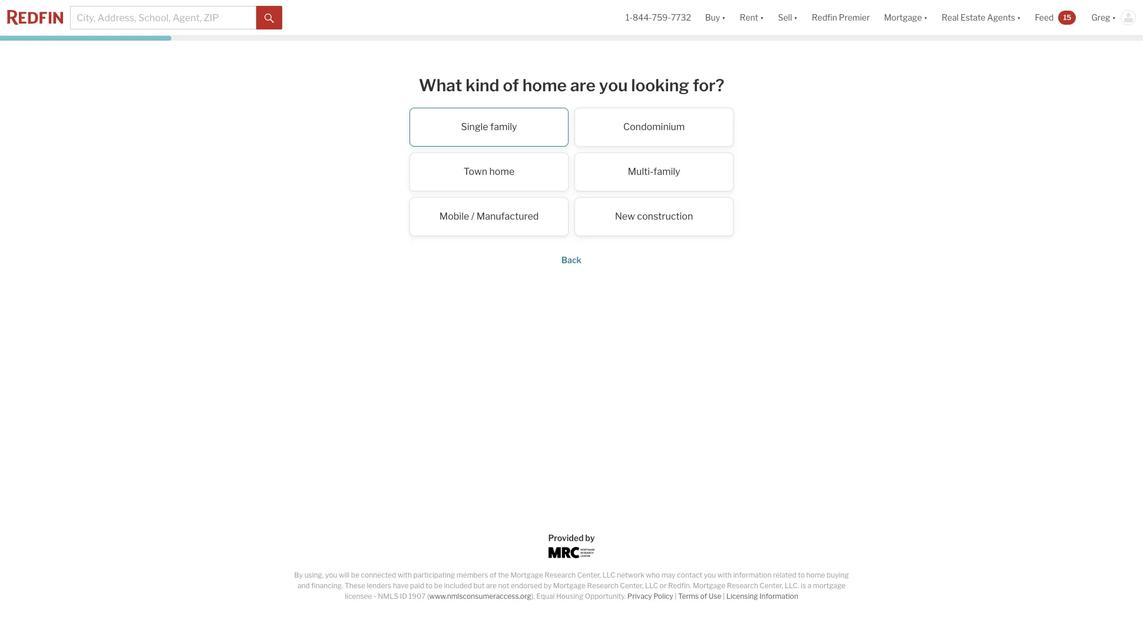 Task type: vqa. For each thing, say whether or not it's contained in the screenshot.
USE
yes



Task type: locate. For each thing, give the bounding box(es) containing it.
1 vertical spatial of
[[490, 571, 497, 580]]

mortgage ▾ button
[[884, 0, 928, 35]]

1 vertical spatial to
[[426, 582, 433, 591]]

rent ▾
[[740, 13, 764, 23]]

may
[[662, 571, 676, 580]]

by using, you will be connected with participating members of the mortgage research center, llc network who may contact you with information related to home buying and financing. these lenders have paid to be included but are not endorsed by mortgage research center, llc or redfin. mortgage research center, llc. is a mortgage licensee - nmls id 1907 (
[[294, 571, 849, 601]]

contact
[[677, 571, 703, 580]]

0 horizontal spatial of
[[490, 571, 497, 580]]

0 vertical spatial to
[[798, 571, 805, 580]]

2 vertical spatial of
[[701, 592, 707, 601]]

0 horizontal spatial |
[[675, 592, 677, 601]]

be
[[351, 571, 360, 580], [434, 582, 443, 591]]

▾ right buy
[[722, 13, 726, 23]]

of left use
[[701, 592, 707, 601]]

information
[[734, 571, 772, 580]]

center,
[[578, 571, 601, 580], [620, 582, 644, 591], [760, 582, 784, 591]]

real
[[942, 13, 959, 23]]

licensing
[[727, 592, 758, 601]]

real estate agents ▾ link
[[942, 0, 1021, 35]]

0 horizontal spatial with
[[398, 571, 412, 580]]

▾ right sell
[[794, 13, 798, 23]]

terms of use link
[[678, 592, 722, 601]]

1 horizontal spatial llc
[[645, 582, 658, 591]]

you
[[599, 75, 628, 95], [325, 571, 337, 580], [704, 571, 716, 580]]

housing
[[556, 592, 584, 601]]

of right kind
[[503, 75, 519, 95]]

to
[[798, 571, 805, 580], [426, 582, 433, 591]]

by
[[586, 533, 595, 543], [544, 582, 552, 591]]

center, up information
[[760, 582, 784, 591]]

1907
[[409, 592, 426, 601]]

submit search image
[[265, 13, 274, 23]]

town
[[464, 166, 488, 177]]

2 vertical spatial home
[[807, 571, 826, 580]]

by inside by using, you will be connected with participating members of the mortgage research center, llc network who may contact you with information related to home buying and financing. these lenders have paid to be included but are not endorsed by mortgage research center, llc or redfin. mortgage research center, llc. is a mortgage licensee - nmls id 1907 (
[[544, 582, 552, 591]]

to up "is"
[[798, 571, 805, 580]]

research up housing on the bottom of the page
[[545, 571, 576, 580]]

▾ right greg
[[1113, 13, 1116, 23]]

759-
[[652, 13, 671, 23]]

llc
[[603, 571, 616, 580], [645, 582, 658, 591]]

center, up "opportunity."
[[578, 571, 601, 580]]

back
[[562, 255, 582, 265]]

1 | from the left
[[675, 592, 677, 601]]

family
[[490, 121, 517, 132], [654, 166, 681, 177]]

0 horizontal spatial by
[[544, 582, 552, 591]]

1 ▾ from the left
[[722, 13, 726, 23]]

5 ▾ from the left
[[1017, 13, 1021, 23]]

network
[[617, 571, 645, 580]]

of left the the
[[490, 571, 497, 580]]

▾ left real
[[924, 13, 928, 23]]

1-844-759-7732 link
[[626, 13, 691, 23]]

sell ▾ button
[[778, 0, 798, 35]]

home inside by using, you will be connected with participating members of the mortgage research center, llc network who may contact you with information related to home buying and financing. these lenders have paid to be included but are not endorsed by mortgage research center, llc or redfin. mortgage research center, llc. is a mortgage licensee - nmls id 1907 (
[[807, 571, 826, 580]]

family right single
[[490, 121, 517, 132]]

City, Address, School, Agent, ZIP search field
[[70, 6, 256, 29]]

condominium
[[623, 121, 685, 132]]

2 horizontal spatial you
[[704, 571, 716, 580]]

single
[[461, 121, 488, 132]]

to up (
[[426, 582, 433, 591]]

home
[[523, 75, 567, 95], [490, 166, 515, 177], [807, 571, 826, 580]]

1 horizontal spatial center,
[[620, 582, 644, 591]]

▾ right rent
[[760, 13, 764, 23]]

what kind of home are you looking for?
[[419, 75, 725, 95]]

0 vertical spatial llc
[[603, 571, 616, 580]]

0 horizontal spatial are
[[486, 582, 497, 591]]

llc up privacy policy link
[[645, 582, 658, 591]]

with up have
[[398, 571, 412, 580]]

by up "mortgage research center" image
[[586, 533, 595, 543]]

mortgage up endorsed on the bottom left
[[511, 571, 543, 580]]

manufactured
[[477, 211, 539, 222]]

▾
[[722, 13, 726, 23], [760, 13, 764, 23], [794, 13, 798, 23], [924, 13, 928, 23], [1017, 13, 1021, 23], [1113, 13, 1116, 23]]

multi-
[[628, 166, 654, 177]]

1 vertical spatial by
[[544, 582, 552, 591]]

with up use
[[718, 571, 732, 580]]

2 horizontal spatial home
[[807, 571, 826, 580]]

▾ for mortgage ▾
[[924, 13, 928, 23]]

2 ▾ from the left
[[760, 13, 764, 23]]

1 vertical spatial home
[[490, 166, 515, 177]]

equal
[[537, 592, 555, 601]]

privacy
[[628, 592, 652, 601]]

1 horizontal spatial home
[[523, 75, 567, 95]]

you right contact
[[704, 571, 716, 580]]

1 vertical spatial family
[[654, 166, 681, 177]]

licensee
[[345, 592, 372, 601]]

redfin premier
[[812, 13, 870, 23]]

1 vertical spatial are
[[486, 582, 497, 591]]

0 vertical spatial are
[[570, 75, 596, 95]]

0 vertical spatial by
[[586, 533, 595, 543]]

redfin
[[812, 13, 838, 23]]

of for housing
[[701, 592, 707, 601]]

mortgage left real
[[884, 13, 922, 23]]

1 horizontal spatial with
[[718, 571, 732, 580]]

of inside by using, you will be connected with participating members of the mortgage research center, llc network who may contact you with information related to home buying and financing. these lenders have paid to be included but are not endorsed by mortgage research center, llc or redfin. mortgage research center, llc. is a mortgage licensee - nmls id 1907 (
[[490, 571, 497, 580]]

policy
[[654, 592, 674, 601]]

sell
[[778, 13, 792, 23]]

0 horizontal spatial center,
[[578, 571, 601, 580]]

research
[[545, 571, 576, 580], [587, 582, 619, 591], [727, 582, 758, 591]]

6 ▾ from the left
[[1113, 13, 1116, 23]]

lenders
[[367, 582, 392, 591]]

0 vertical spatial be
[[351, 571, 360, 580]]

2 horizontal spatial research
[[727, 582, 758, 591]]

sell ▾ button
[[771, 0, 805, 35]]

0 vertical spatial of
[[503, 75, 519, 95]]

| right use
[[723, 592, 725, 601]]

are
[[570, 75, 596, 95], [486, 582, 497, 591]]

1 horizontal spatial research
[[587, 582, 619, 591]]

back button
[[562, 255, 582, 265]]

you up condominium
[[599, 75, 628, 95]]

mortgage ▾
[[884, 13, 928, 23]]

1 horizontal spatial be
[[434, 582, 443, 591]]

2 | from the left
[[723, 592, 725, 601]]

you up financing.
[[325, 571, 337, 580]]

home inside option group
[[490, 166, 515, 177]]

2 horizontal spatial of
[[701, 592, 707, 601]]

what
[[419, 75, 462, 95]]

www.nmlsconsumeraccess.org link
[[429, 592, 532, 601]]

connected
[[361, 571, 396, 580]]

1 horizontal spatial to
[[798, 571, 805, 580]]

research up licensing
[[727, 582, 758, 591]]

1 horizontal spatial |
[[723, 592, 725, 601]]

family for multi-family
[[654, 166, 681, 177]]

0 horizontal spatial research
[[545, 571, 576, 580]]

center, down 'network'
[[620, 582, 644, 591]]

▾ right "agents"
[[1017, 13, 1021, 23]]

opportunity.
[[585, 592, 626, 601]]

llc up "opportunity."
[[603, 571, 616, 580]]

1 horizontal spatial of
[[503, 75, 519, 95]]

of
[[503, 75, 519, 95], [490, 571, 497, 580], [701, 592, 707, 601]]

looking for?
[[631, 75, 725, 95]]

research up "opportunity."
[[587, 582, 619, 591]]

be up the these
[[351, 571, 360, 580]]

with
[[398, 571, 412, 580], [718, 571, 732, 580]]

1 horizontal spatial family
[[654, 166, 681, 177]]

be down participating
[[434, 582, 443, 591]]

not
[[498, 582, 509, 591]]

| down redfin.
[[675, 592, 677, 601]]

1 vertical spatial be
[[434, 582, 443, 591]]

0 horizontal spatial family
[[490, 121, 517, 132]]

related
[[773, 571, 797, 580]]

family up construction
[[654, 166, 681, 177]]

but
[[474, 582, 485, 591]]

redfin premier button
[[805, 0, 877, 35]]

0 vertical spatial family
[[490, 121, 517, 132]]

or
[[660, 582, 667, 591]]

family for single family
[[490, 121, 517, 132]]

financing.
[[311, 582, 343, 591]]

by up "equal"
[[544, 582, 552, 591]]

4 ▾ from the left
[[924, 13, 928, 23]]

feed
[[1035, 13, 1054, 23]]

0 horizontal spatial home
[[490, 166, 515, 177]]

nmls
[[378, 592, 399, 601]]

construction
[[637, 211, 693, 222]]

▾ for greg ▾
[[1113, 13, 1116, 23]]

3 ▾ from the left
[[794, 13, 798, 23]]



Task type: describe. For each thing, give the bounding box(es) containing it.
licensing information link
[[727, 592, 799, 601]]

mobile / manufactured
[[440, 211, 539, 222]]

1-844-759-7732
[[626, 13, 691, 23]]

buy ▾ button
[[698, 0, 733, 35]]

new
[[615, 211, 635, 222]]

1 vertical spatial llc
[[645, 582, 658, 591]]

real estate agents ▾
[[942, 13, 1021, 23]]

▾ for buy ▾
[[722, 13, 726, 23]]

provided
[[548, 533, 584, 543]]

rent
[[740, 13, 759, 23]]

sell ▾
[[778, 13, 798, 23]]

1 horizontal spatial you
[[599, 75, 628, 95]]

(
[[427, 592, 429, 601]]

real estate agents ▾ button
[[935, 0, 1028, 35]]

mortgage up use
[[693, 582, 726, 591]]

these
[[345, 582, 365, 591]]

estate
[[961, 13, 986, 23]]

is
[[801, 582, 806, 591]]

have
[[393, 582, 409, 591]]

agents
[[988, 13, 1016, 23]]

mortgage research center image
[[549, 548, 595, 559]]

mortgage inside dropdown button
[[884, 13, 922, 23]]

0 horizontal spatial be
[[351, 571, 360, 580]]

redfin.
[[668, 582, 692, 591]]

rent ▾ button
[[733, 0, 771, 35]]

buying
[[827, 571, 849, 580]]

0 horizontal spatial to
[[426, 582, 433, 591]]

0 horizontal spatial llc
[[603, 571, 616, 580]]

2 with from the left
[[718, 571, 732, 580]]

buy
[[705, 13, 720, 23]]

1 with from the left
[[398, 571, 412, 580]]

of for will
[[490, 571, 497, 580]]

www.nmlsconsumeraccess.org ). equal housing opportunity. privacy policy | terms of use | licensing information
[[429, 592, 799, 601]]

0 horizontal spatial you
[[325, 571, 337, 580]]

premier
[[839, 13, 870, 23]]

greg ▾
[[1092, 13, 1116, 23]]

0 vertical spatial home
[[523, 75, 567, 95]]

single family
[[461, 121, 517, 132]]

2 horizontal spatial center,
[[760, 582, 784, 591]]

1 horizontal spatial by
[[586, 533, 595, 543]]

▾ for sell ▾
[[794, 13, 798, 23]]

use
[[709, 592, 722, 601]]

).
[[532, 592, 535, 601]]

information
[[760, 592, 799, 601]]

participating
[[414, 571, 455, 580]]

mortgage
[[813, 582, 846, 591]]

15
[[1064, 13, 1072, 22]]

kind
[[466, 75, 500, 95]]

new construction
[[615, 211, 693, 222]]

844-
[[633, 13, 652, 23]]

terms
[[678, 592, 699, 601]]

are inside by using, you will be connected with participating members of the mortgage research center, llc network who may contact you with information related to home buying and financing. these lenders have paid to be included but are not endorsed by mortgage research center, llc or redfin. mortgage research center, llc. is a mortgage licensee - nmls id 1907 (
[[486, 582, 497, 591]]

members
[[457, 571, 488, 580]]

who
[[646, 571, 660, 580]]

town home
[[464, 166, 515, 177]]

paid
[[410, 582, 424, 591]]

will
[[339, 571, 350, 580]]

multi-family
[[628, 166, 681, 177]]

buy ▾ button
[[705, 0, 726, 35]]

included
[[444, 582, 472, 591]]

a
[[808, 582, 812, 591]]

7732
[[671, 13, 691, 23]]

and
[[298, 582, 310, 591]]

endorsed
[[511, 582, 542, 591]]

rent ▾ button
[[740, 0, 764, 35]]

mortgage up housing on the bottom of the page
[[553, 582, 586, 591]]

▾ for rent ▾
[[760, 13, 764, 23]]

greg
[[1092, 13, 1111, 23]]

provided by
[[548, 533, 595, 543]]

what kind of home are you looking for? option group
[[336, 108, 808, 242]]

-
[[374, 592, 376, 601]]

mortgage ▾ button
[[877, 0, 935, 35]]

id
[[400, 592, 407, 601]]

llc.
[[785, 582, 800, 591]]

/
[[471, 211, 475, 222]]

by
[[294, 571, 303, 580]]

using,
[[305, 571, 324, 580]]

1-
[[626, 13, 633, 23]]

privacy policy link
[[628, 592, 674, 601]]

www.nmlsconsumeraccess.org
[[429, 592, 532, 601]]

mobile
[[440, 211, 469, 222]]

1 horizontal spatial are
[[570, 75, 596, 95]]

▾ inside "link"
[[1017, 13, 1021, 23]]

the
[[498, 571, 509, 580]]

buy ▾
[[705, 13, 726, 23]]



